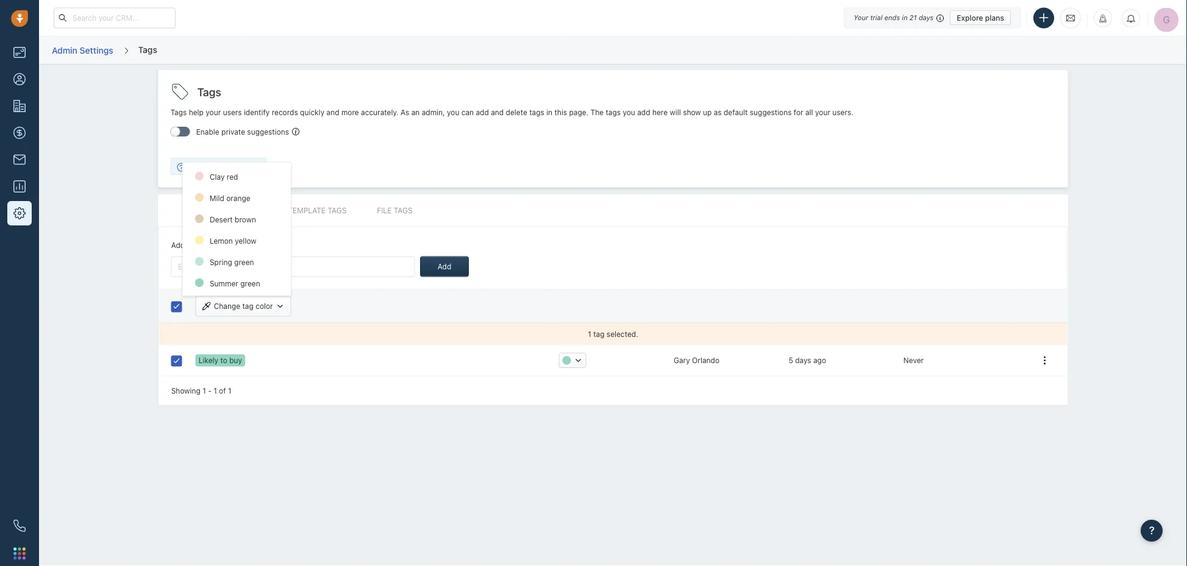 Task type: locate. For each thing, give the bounding box(es) containing it.
tags inside record tags link
[[215, 207, 234, 215]]

you left here
[[623, 108, 635, 117]]

to
[[208, 162, 215, 171], [220, 356, 227, 365]]

ago
[[814, 356, 826, 365]]

add
[[171, 241, 185, 249], [438, 263, 452, 271]]

as
[[401, 108, 409, 117]]

0 horizontal spatial tags
[[530, 108, 545, 117]]

1 horizontal spatial 1
[[214, 387, 217, 395]]

gary
[[674, 356, 690, 365]]

1 horizontal spatial to
[[220, 356, 227, 365]]

0 horizontal spatial days
[[795, 356, 812, 365]]

enable private suggestions
[[196, 128, 289, 136]]

tags right template
[[328, 207, 347, 215]]

your
[[206, 108, 221, 117], [815, 108, 831, 117]]

1 add from the left
[[476, 108, 489, 117]]

how
[[191, 162, 206, 171]]

2 tags from the left
[[606, 108, 621, 117]]

tag inside button
[[242, 302, 254, 311]]

add button
[[420, 256, 469, 277]]

settings
[[80, 45, 113, 55]]

identify
[[244, 108, 270, 117]]

tags
[[530, 108, 545, 117], [606, 108, 621, 117]]

email
[[264, 207, 286, 215]]

add right can
[[476, 108, 489, 117]]

tags right file on the top left of page
[[394, 207, 413, 215]]

0 horizontal spatial in
[[547, 108, 553, 117]]

2 you from the left
[[623, 108, 635, 117]]

1 right of
[[228, 387, 231, 395]]

5
[[789, 356, 793, 365]]

5 days ago
[[789, 356, 826, 365]]

1 horizontal spatial suggestions
[[750, 108, 792, 117]]

add for add a tag
[[171, 241, 185, 249]]

record
[[183, 207, 213, 215]]

0 horizontal spatial your
[[206, 108, 221, 117]]

1 horizontal spatial tags
[[606, 108, 621, 117]]

yellow
[[235, 237, 257, 245]]

will
[[670, 108, 681, 117]]

1 vertical spatial tag
[[242, 302, 254, 311]]

1 horizontal spatial you
[[623, 108, 635, 117]]

1 vertical spatial add
[[438, 263, 452, 271]]

tag
[[193, 241, 204, 249], [242, 302, 254, 311]]

show
[[683, 108, 701, 117]]

1 vertical spatial suggestions
[[247, 128, 289, 136]]

when users add a tag, the crm will only suggest tags the user has created, plus default tags image
[[292, 128, 300, 135]]

0 horizontal spatial you
[[447, 108, 460, 117]]

your right help
[[206, 108, 221, 117]]

add left here
[[637, 108, 651, 117]]

3 1 from the left
[[228, 387, 231, 395]]

tags left help
[[171, 108, 187, 117]]

in left 21
[[902, 14, 908, 22]]

days right 21
[[919, 14, 934, 22]]

here
[[653, 108, 668, 117]]

up
[[703, 108, 712, 117]]

tags right delete
[[530, 108, 545, 117]]

delete
[[506, 108, 527, 117]]

1 horizontal spatial add
[[438, 263, 452, 271]]

suggestions down identify
[[247, 128, 289, 136]]

1 right -
[[214, 387, 217, 395]]

0 vertical spatial suggestions
[[750, 108, 792, 117]]

0 horizontal spatial and
[[327, 108, 339, 117]]

add for add
[[438, 263, 452, 271]]

summer green
[[210, 279, 260, 288]]

1 horizontal spatial days
[[919, 14, 934, 22]]

1 horizontal spatial add
[[637, 108, 651, 117]]

1 left -
[[203, 387, 206, 395]]

showing 1 - 1 of 1
[[171, 387, 231, 395]]

1 you from the left
[[447, 108, 460, 117]]

1 horizontal spatial tag
[[242, 302, 254, 311]]

0 horizontal spatial add
[[171, 241, 185, 249]]

0 vertical spatial tag
[[193, 241, 204, 249]]

and left more
[[327, 108, 339, 117]]

your
[[854, 14, 869, 22]]

to up clay
[[208, 162, 215, 171]]

you
[[447, 108, 460, 117], [623, 108, 635, 117]]

more
[[342, 108, 359, 117]]

suggestions
[[750, 108, 792, 117], [247, 128, 289, 136]]

add inside button
[[438, 263, 452, 271]]

change tag color button
[[196, 296, 291, 317]]

0 horizontal spatial 1
[[203, 387, 206, 395]]

to for buy
[[220, 356, 227, 365]]

tag left color
[[242, 302, 254, 311]]

0 vertical spatial add
[[171, 241, 185, 249]]

0 vertical spatial green
[[234, 258, 254, 266]]

green up change tag color
[[240, 279, 260, 288]]

you left can
[[447, 108, 460, 117]]

Search your CRM... text field
[[54, 8, 176, 28]]

days right 5
[[795, 356, 812, 365]]

how to create tags?
[[191, 162, 260, 171]]

suggestions left for at the right top of the page
[[750, 108, 792, 117]]

in
[[902, 14, 908, 22], [547, 108, 553, 117]]

green down "yellow"
[[234, 258, 254, 266]]

0 vertical spatial to
[[208, 162, 215, 171]]

admin
[[52, 45, 77, 55]]

1 horizontal spatial your
[[815, 108, 831, 117]]

1 vertical spatial to
[[220, 356, 227, 365]]

green for spring green
[[234, 258, 254, 266]]

1 vertical spatial green
[[240, 279, 260, 288]]

tags right the
[[606, 108, 621, 117]]

1
[[203, 387, 206, 395], [214, 387, 217, 395], [228, 387, 231, 395]]

send email image
[[1067, 13, 1075, 23]]

add
[[476, 108, 489, 117], [637, 108, 651, 117]]

color
[[256, 302, 273, 311]]

Enter tag name text field
[[171, 256, 415, 277]]

mild orange
[[210, 194, 250, 202]]

and left delete
[[491, 108, 504, 117]]

days
[[919, 14, 934, 22], [795, 356, 812, 365]]

the
[[591, 108, 604, 117]]

tags down search your crm... text box
[[138, 44, 157, 54]]

tags up desert
[[215, 207, 234, 215]]

0 horizontal spatial to
[[208, 162, 215, 171]]

tag right 'a'
[[193, 241, 204, 249]]

plans
[[986, 13, 1005, 22]]

tags
[[138, 44, 157, 54], [197, 85, 221, 99], [171, 108, 187, 117], [215, 207, 234, 215], [328, 207, 347, 215], [394, 207, 413, 215]]

users
[[223, 108, 242, 117]]

to left buy
[[220, 356, 227, 365]]

desert
[[210, 215, 233, 224]]

2 horizontal spatial 1
[[228, 387, 231, 395]]

1 horizontal spatial in
[[902, 14, 908, 22]]

0 vertical spatial days
[[919, 14, 934, 22]]

your right all
[[815, 108, 831, 117]]

clay red
[[210, 173, 238, 181]]

tags inside email template tags link
[[328, 207, 347, 215]]

1 horizontal spatial and
[[491, 108, 504, 117]]

in left this
[[547, 108, 553, 117]]

to inside 'link'
[[208, 162, 215, 171]]

21
[[910, 14, 917, 22]]

and
[[327, 108, 339, 117], [491, 108, 504, 117]]

0 horizontal spatial add
[[476, 108, 489, 117]]

1 vertical spatial days
[[795, 356, 812, 365]]

showing
[[171, 387, 201, 395]]



Task type: vqa. For each thing, say whether or not it's contained in the screenshot.
Instagram
no



Task type: describe. For each thing, give the bounding box(es) containing it.
2 1 from the left
[[214, 387, 217, 395]]

summer
[[210, 279, 238, 288]]

users.
[[833, 108, 854, 117]]

add a tag
[[171, 241, 204, 249]]

lemon
[[210, 237, 233, 245]]

gary orlando
[[674, 356, 720, 365]]

for
[[794, 108, 804, 117]]

never
[[904, 356, 924, 365]]

to for create
[[208, 162, 215, 171]]

quickly
[[300, 108, 325, 117]]

brown
[[235, 215, 256, 224]]

spring
[[210, 258, 232, 266]]

this
[[555, 108, 567, 117]]

as
[[714, 108, 722, 117]]

0 vertical spatial in
[[902, 14, 908, 22]]

tags?
[[241, 162, 260, 171]]

explore
[[957, 13, 984, 22]]

likely
[[199, 356, 218, 365]]

change tag color
[[214, 302, 273, 311]]

file
[[377, 207, 392, 215]]

2 and from the left
[[491, 108, 504, 117]]

2 add from the left
[[637, 108, 651, 117]]

file tags link
[[377, 195, 413, 227]]

your trial ends in 21 days
[[854, 14, 934, 22]]

orange
[[226, 194, 250, 202]]

file tags
[[377, 207, 413, 215]]

explore plans link
[[950, 10, 1011, 25]]

0 horizontal spatial tag
[[193, 241, 204, 249]]

1 1 from the left
[[203, 387, 206, 395]]

2 your from the left
[[815, 108, 831, 117]]

private
[[221, 128, 245, 136]]

likely to buy
[[199, 356, 242, 365]]

1 your from the left
[[206, 108, 221, 117]]

all
[[806, 108, 813, 117]]

explore plans
[[957, 13, 1005, 22]]

create
[[217, 162, 239, 171]]

records
[[272, 108, 298, 117]]

mild
[[210, 194, 224, 202]]

phone element
[[7, 514, 32, 539]]

lemon yellow
[[210, 237, 257, 245]]

admin settings
[[52, 45, 113, 55]]

an
[[412, 108, 420, 117]]

1 vertical spatial in
[[547, 108, 553, 117]]

record tags
[[183, 207, 234, 215]]

tags help your users identify records quickly and more accurately. as an admin, you can add and delete tags in this page. the tags you add here will show up as default suggestions for all your users.
[[171, 108, 854, 117]]

template
[[288, 207, 326, 215]]

admin,
[[422, 108, 445, 117]]

default
[[724, 108, 748, 117]]

-
[[208, 387, 212, 395]]

spring green
[[210, 258, 254, 266]]

email template tags link
[[264, 195, 347, 227]]

email template tags
[[264, 207, 347, 215]]

a
[[187, 241, 191, 249]]

change
[[214, 302, 240, 311]]

phone image
[[13, 520, 26, 532]]

0 horizontal spatial suggestions
[[247, 128, 289, 136]]

accurately.
[[361, 108, 399, 117]]

buy
[[229, 356, 242, 365]]

can
[[462, 108, 474, 117]]

tags inside file tags link
[[394, 207, 413, 215]]

of
[[219, 387, 226, 395]]

help
[[189, 108, 204, 117]]

how to create tags? link
[[171, 161, 266, 172]]

orlando
[[692, 356, 720, 365]]

tags up help
[[197, 85, 221, 99]]

record tags link
[[183, 195, 234, 227]]

enable
[[196, 128, 219, 136]]

admin settings link
[[51, 41, 114, 60]]

red
[[227, 173, 238, 181]]

desert brown
[[210, 215, 256, 224]]

ends
[[885, 14, 900, 22]]

green for summer green
[[240, 279, 260, 288]]

page.
[[569, 108, 589, 117]]

clay
[[210, 173, 225, 181]]

freshworks switcher image
[[13, 548, 26, 560]]

change tag color button
[[196, 296, 291, 317]]

1 tags from the left
[[530, 108, 545, 117]]

1 and from the left
[[327, 108, 339, 117]]

trial
[[871, 14, 883, 22]]



